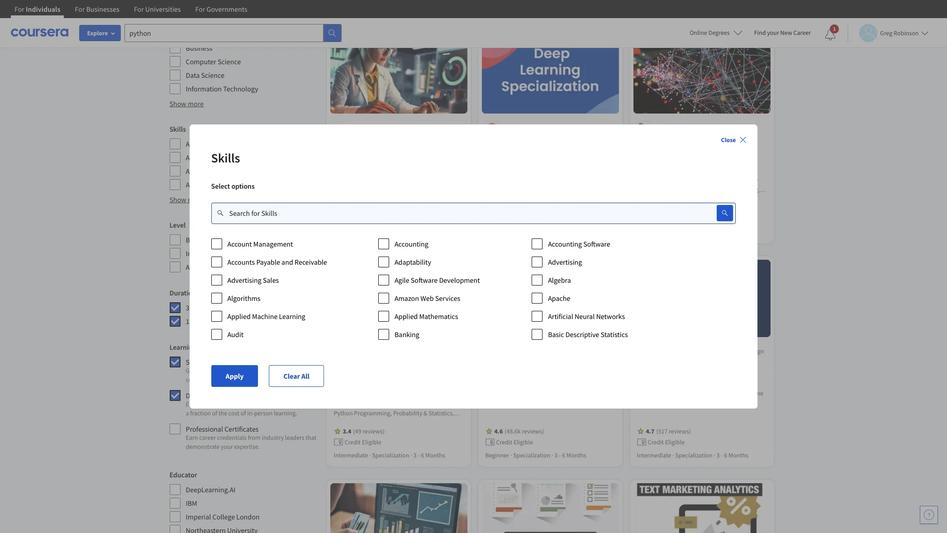 Task type: describe. For each thing, give the bounding box(es) containing it.
neural
[[575, 312, 595, 321]]

4 inside button
[[570, 10, 574, 18]]

fraction
[[190, 409, 211, 417]]

skills dialog
[[189, 124, 758, 409]]

all
[[301, 372, 310, 381]]

credit eligible inside button
[[506, 10, 543, 18]]

clear all
[[663, 10, 684, 18]]

knowledge
[[220, 367, 249, 375]]

analysis,
[[700, 204, 723, 212]]

skills inside group
[[170, 124, 186, 134]]

specializations button
[[323, 7, 382, 21]]

university of colorado boulder
[[653, 124, 734, 132]]

earn career credentials from industry leaders that demonstrate your expertise.
[[186, 434, 317, 451]]

0 vertical spatial deeplearning.ai
[[501, 124, 544, 132]]

industry
[[262, 434, 284, 442]]

4 · from the left
[[552, 451, 553, 459]]

close
[[721, 136, 736, 144]]

for universities
[[134, 5, 181, 14]]

close button
[[718, 132, 751, 148]]

educator group
[[170, 469, 318, 533]]

management inside skills group
[[212, 139, 251, 148]]

accounts payable and receivable inside skills group
[[186, 180, 286, 189]]

eligible inside button
[[523, 10, 543, 18]]

imperial
[[186, 512, 211, 521]]

urbana-
[[712, 347, 734, 355]]

applied mathematics
[[395, 312, 458, 321]]

programming
[[716, 213, 752, 221]]

agile software development
[[395, 276, 480, 285]]

find
[[754, 29, 766, 37]]

advanced
[[186, 263, 215, 272]]

learning.
[[274, 409, 297, 417]]

2 horizontal spatial computer
[[732, 177, 759, 185]]

data inside foundations of data structures and algorithms
[[685, 139, 699, 148]]

1 · from the left
[[369, 451, 371, 459]]

1 horizontal spatial a
[[217, 376, 220, 384]]

specializations inside button
[[329, 10, 369, 18]]

skills group
[[170, 124, 318, 191]]

at
[[706, 347, 711, 355]]

of left colorado
[[680, 124, 686, 132]]

and inside get in-depth knowledge of a subject by completing a series of courses and projects.
[[266, 376, 276, 384]]

clear for clear all
[[663, 10, 676, 18]]

of down or
[[241, 409, 246, 417]]

intermediate for 4.7 (517 reviews)
[[637, 451, 671, 459]]

2 horizontal spatial software
[[584, 239, 611, 249]]

all
[[678, 10, 684, 18]]

and inside skills group
[[240, 180, 252, 189]]

0 vertical spatial ibm
[[349, 124, 359, 132]]

0 vertical spatial mathematics,
[[724, 204, 760, 212]]

master's
[[248, 400, 270, 408]]

or
[[242, 400, 247, 408]]

3 for (517 reviews)
[[717, 451, 720, 459]]

algorithms inside foundations of data structures and algorithms
[[637, 150, 671, 159]]

intermediate · specialization · 3 - 6 months for (517 reviews)
[[637, 451, 749, 459]]

problem
[[715, 186, 738, 194]]

0 horizontal spatial mathematics,
[[659, 213, 694, 221]]

1
[[833, 25, 836, 32]]

graph
[[676, 186, 692, 194]]

of left the the
[[212, 409, 217, 417]]

2 horizontal spatial a
[[257, 367, 260, 375]]

1 computational from the left
[[637, 195, 677, 203]]

a inside earn your bachelor's or master's degree online for a fraction of the cost of in-person learning.
[[186, 409, 189, 417]]

sales
[[263, 276, 279, 285]]

credit eligible for 3.4 (49 reviews)
[[345, 438, 382, 446]]

clear for clear all
[[284, 372, 300, 381]]

information technology
[[186, 84, 258, 93]]

learning inside group
[[170, 343, 197, 352]]

science for data science
[[201, 71, 224, 80]]

eligible for 4.8 (141.6k reviews)
[[514, 215, 533, 223]]

4.7
[[646, 427, 655, 435]]

university of illinois at urbana-champaign
[[653, 347, 764, 355]]

from
[[248, 434, 261, 442]]

6 for 3.4 (49 reviews)
[[421, 451, 424, 459]]

eligible for 4.6 (59.3k reviews)
[[362, 215, 382, 223]]

illinois
[[687, 347, 705, 355]]

more for accounts payable and receivable
[[188, 195, 204, 204]]

3-6 months inside button
[[611, 10, 641, 18]]

information
[[186, 84, 222, 93]]

credit eligible for 4.7 (517 reviews)
[[648, 438, 685, 446]]

learning inside select skills options element
[[279, 312, 306, 321]]

bachelor's
[[213, 400, 240, 408]]

3 for (48.6k reviews)
[[555, 451, 558, 459]]

language: english
[[435, 10, 483, 18]]

account management inside select skills options element
[[228, 239, 293, 249]]

science for computer science
[[218, 57, 241, 66]]

mathematical
[[637, 204, 673, 212]]

4.6 for 4.6 (372 reviews)
[[646, 204, 655, 212]]

1-4 years inside duration group
[[186, 317, 213, 326]]

business
[[186, 43, 212, 53]]

english
[[464, 10, 483, 18]]

completing
[[186, 376, 216, 384]]

computer science
[[186, 57, 241, 66]]

management inside select skills options element
[[253, 239, 293, 249]]

of inside foundations of data structures and algorithms
[[677, 139, 683, 148]]

credit eligible for 4.6 (372 reviews)
[[648, 215, 685, 223]]

account inside skills group
[[186, 139, 210, 148]]

theory
[[675, 204, 693, 212]]

eligible for 3.4 (49 reviews)
[[362, 438, 382, 446]]

show for accounts
[[170, 195, 186, 204]]

level
[[170, 220, 186, 230]]

your inside earn career credentials from industry leaders that demonstrate your expertise.
[[221, 443, 233, 451]]

6 inside button
[[616, 10, 620, 18]]

logic,
[[678, 195, 694, 203]]

coursera image
[[11, 25, 68, 40]]

person
[[254, 409, 273, 417]]

structures
[[700, 139, 732, 148]]

amazon web services
[[395, 294, 461, 303]]

beginner · specialization · 3 - 6 months
[[485, 451, 587, 459]]

months for 3.4 (49 reviews)
[[426, 451, 445, 459]]

options
[[231, 182, 255, 191]]

language:
[[435, 10, 463, 18]]

(141.6k
[[505, 204, 524, 212]]

algorithms, theoretical computer science, data structures, computer programming, graph theory, problem solving, computational logic, computational thinking, mathematical theory & analysis, mathematics, applied mathematics, python programming
[[637, 168, 761, 221]]

months inside duration group
[[197, 303, 219, 312]]

cost
[[229, 409, 239, 417]]

your for find
[[767, 29, 779, 37]]

3-6 months button
[[605, 7, 654, 21]]

foundations
[[637, 139, 676, 148]]

in- inside get in-depth knowledge of a subject by completing a series of courses and projects.
[[196, 367, 203, 375]]

the
[[219, 409, 227, 417]]

technology
[[223, 84, 258, 93]]

2 computational from the left
[[695, 195, 735, 203]]

data science
[[186, 71, 224, 80]]

for businesses
[[75, 5, 119, 14]]

months for 4.6 (48.6k reviews)
[[567, 451, 587, 459]]

(372
[[656, 204, 668, 212]]

artificial neural networks
[[548, 312, 625, 321]]

duration group
[[170, 287, 318, 327]]

networks
[[596, 312, 625, 321]]

get
[[186, 367, 195, 375]]

6 inside duration group
[[192, 303, 195, 312]]

in- inside earn your bachelor's or master's degree online for a fraction of the cost of in-person learning.
[[247, 409, 254, 417]]

series
[[222, 376, 237, 384]]

(517
[[656, 427, 668, 435]]

agile
[[395, 276, 410, 285]]

years inside duration group
[[197, 317, 213, 326]]

boulder
[[713, 124, 734, 132]]

beginner for beginner
[[186, 235, 213, 244]]

of up 'courses'
[[250, 367, 256, 375]]

by
[[282, 367, 289, 375]]

(59.3k
[[353, 204, 369, 212]]

help center image
[[924, 510, 935, 521]]

projects.
[[278, 376, 301, 384]]

algorithms,
[[684, 168, 715, 176]]

mathematics
[[419, 312, 458, 321]]

subject group
[[170, 28, 318, 95]]

duration
[[170, 288, 196, 297]]

show notifications image
[[825, 29, 836, 40]]

data inside subject group
[[186, 71, 200, 80]]

degrees inside learning product group
[[186, 391, 210, 400]]

advertising for advertising sales
[[228, 276, 262, 285]]

specialization for (517 reviews)
[[676, 451, 713, 459]]

science,
[[665, 177, 687, 185]]



Task type: locate. For each thing, give the bounding box(es) containing it.
1 horizontal spatial 3-
[[611, 10, 616, 18]]

- for 4.6 (48.6k reviews)
[[559, 451, 561, 459]]

credit down 4.8
[[496, 215, 512, 223]]

4 for from the left
[[195, 5, 205, 14]]

reviews) right "(48.6k" at the right bottom
[[522, 427, 544, 435]]

data down algorithms,
[[688, 177, 700, 185]]

mathematics, down thinking,
[[724, 204, 760, 212]]

1 vertical spatial accounts
[[228, 258, 255, 267]]

months inside '3-6 months' button
[[621, 10, 641, 18]]

clear all button
[[269, 365, 324, 387]]

2 horizontal spatial 3
[[717, 451, 720, 459]]

show more button for accounts
[[170, 194, 204, 205]]

for left governments
[[195, 5, 205, 14]]

for for governments
[[195, 5, 205, 14]]

2 specialization from the left
[[513, 451, 551, 459]]

adaptability
[[395, 258, 431, 267]]

2 vertical spatial a
[[186, 409, 189, 417]]

that
[[306, 434, 317, 442]]

select skills options element
[[211, 235, 736, 344]]

2 horizontal spatial -
[[721, 451, 723, 459]]

reviews)
[[371, 204, 393, 212], [525, 204, 547, 212], [669, 204, 691, 212], [363, 427, 385, 435], [522, 427, 544, 435], [669, 427, 691, 435]]

subject
[[170, 29, 193, 38]]

0 horizontal spatial in-
[[196, 367, 203, 375]]

in-
[[196, 367, 203, 375], [247, 409, 254, 417]]

1 vertical spatial earn
[[186, 434, 198, 442]]

1 horizontal spatial degrees
[[391, 10, 413, 18]]

show more up level
[[170, 195, 204, 204]]

4.6 left "(48.6k" at the right bottom
[[495, 427, 503, 435]]

0 vertical spatial 3-
[[611, 10, 616, 18]]

a
[[257, 367, 260, 375], [217, 376, 220, 384], [186, 409, 189, 417]]

payable inside skills group
[[215, 180, 239, 189]]

1 more from the top
[[188, 99, 204, 108]]

individuals
[[26, 5, 60, 14]]

1 horizontal spatial beginner
[[485, 451, 509, 459]]

0 vertical spatial accounts
[[186, 180, 213, 189]]

accounting software up algebra
[[548, 239, 611, 249]]

machine
[[252, 312, 278, 321]]

4.6 for 4.6 (59.3k reviews)
[[343, 204, 351, 212]]

learning up get
[[170, 343, 197, 352]]

credit for 4.6 (372 reviews)
[[648, 215, 664, 223]]

reviews) for (48.6k reviews)
[[522, 427, 544, 435]]

for for businesses
[[75, 5, 85, 14]]

(49
[[353, 427, 361, 435]]

0 vertical spatial account
[[186, 139, 210, 148]]

services
[[435, 294, 461, 303]]

4 inside duration group
[[192, 317, 195, 326]]

leaders
[[285, 434, 304, 442]]

1 vertical spatial 3-
[[186, 303, 192, 312]]

university up foundations
[[653, 124, 679, 132]]

level group
[[170, 220, 318, 273]]

accounts inside select skills options element
[[228, 258, 255, 267]]

credit right english
[[506, 10, 522, 18]]

python
[[696, 213, 715, 221]]

0 vertical spatial data
[[186, 71, 200, 80]]

years inside button
[[575, 10, 589, 18]]

computer
[[186, 57, 216, 66], [637, 177, 664, 185], [732, 177, 759, 185]]

0 vertical spatial learning
[[279, 312, 306, 321]]

receivable inside select skills options element
[[295, 258, 327, 267]]

·
[[369, 451, 371, 459], [411, 451, 412, 459], [511, 451, 512, 459], [552, 451, 553, 459], [673, 451, 674, 459], [714, 451, 716, 459]]

0 vertical spatial university
[[653, 124, 679, 132]]

0 vertical spatial your
[[767, 29, 779, 37]]

specialization for (49 reviews)
[[372, 451, 409, 459]]

show up level
[[170, 195, 186, 204]]

statistics
[[601, 330, 628, 339]]

0 horizontal spatial learning
[[170, 343, 197, 352]]

2 show more button from the top
[[170, 194, 204, 205]]

clear all
[[284, 372, 310, 381]]

4 up learning product on the bottom left
[[192, 317, 195, 326]]

applied up audit
[[228, 312, 251, 321]]

imperial college london
[[186, 512, 260, 521]]

credit eligible for 4.6 (59.3k reviews)
[[345, 215, 382, 223]]

payable
[[215, 180, 239, 189], [256, 258, 280, 267]]

degrees inside button
[[391, 10, 413, 18]]

0 horizontal spatial clear
[[284, 372, 300, 381]]

1 horizontal spatial years
[[575, 10, 589, 18]]

specialization
[[372, 451, 409, 459], [513, 451, 551, 459], [676, 451, 713, 459]]

0 horizontal spatial algorithms
[[228, 294, 261, 303]]

1 vertical spatial a
[[217, 376, 220, 384]]

2 vertical spatial software
[[411, 276, 438, 285]]

None search field
[[124, 24, 342, 42]]

accounting software up select
[[186, 167, 248, 176]]

beginner up advanced
[[186, 235, 213, 244]]

1 3 from the left
[[413, 451, 417, 459]]

1 vertical spatial software
[[584, 239, 611, 249]]

receivable inside skills group
[[253, 180, 286, 189]]

0 horizontal spatial 4
[[192, 317, 195, 326]]

0 horizontal spatial skills
[[170, 124, 186, 134]]

months for 4.7 (517 reviews)
[[729, 451, 749, 459]]

0 vertical spatial 1-4 years
[[565, 10, 589, 18]]

data down university of colorado boulder
[[685, 139, 699, 148]]

1 horizontal spatial intermediate · specialization · 3 - 6 months
[[637, 451, 749, 459]]

specializations inside learning product group
[[186, 358, 231, 367]]

applied inside the algorithms, theoretical computer science, data structures, computer programming, graph theory, problem solving, computational logic, computational thinking, mathematical theory & analysis, mathematics, applied mathematics, python programming
[[637, 213, 657, 221]]

- for 3.4 (49 reviews)
[[418, 451, 420, 459]]

find your new career link
[[750, 27, 816, 38]]

intermediate down 3.4
[[334, 451, 368, 459]]

a left the fraction
[[186, 409, 189, 417]]

3 3 from the left
[[717, 451, 720, 459]]

3 specialization from the left
[[676, 451, 713, 459]]

6 for 4.7 (517 reviews)
[[724, 451, 728, 459]]

reviews) for (517 reviews)
[[669, 427, 691, 435]]

mathematics,
[[724, 204, 760, 212], [659, 213, 694, 221]]

subject
[[262, 367, 281, 375]]

management up select options
[[212, 139, 251, 148]]

select options
[[211, 182, 255, 191]]

intermediate down 4.7
[[637, 451, 671, 459]]

find your new career
[[754, 29, 811, 37]]

amazon
[[395, 294, 419, 303]]

2 - from the left
[[559, 451, 561, 459]]

show for information
[[170, 99, 186, 108]]

more
[[188, 99, 204, 108], [188, 195, 204, 204]]

credit down (59.3k
[[345, 215, 361, 223]]

4.6 for 4.6 (48.6k reviews)
[[495, 427, 503, 435]]

0 vertical spatial in-
[[196, 367, 203, 375]]

4 right credit eligible button
[[570, 10, 574, 18]]

credit up subject at the left top
[[186, 3, 204, 12]]

science down computer science
[[201, 71, 224, 80]]

show more for information technology
[[170, 99, 204, 108]]

career
[[794, 29, 811, 37]]

1 vertical spatial 1-
[[186, 317, 192, 326]]

clear all button
[[657, 7, 690, 21]]

1 horizontal spatial applied
[[395, 312, 418, 321]]

1 horizontal spatial computational
[[695, 195, 735, 203]]

algorithms
[[637, 150, 671, 159], [228, 294, 261, 303]]

2 horizontal spatial specialization
[[676, 451, 713, 459]]

1 vertical spatial years
[[197, 317, 213, 326]]

for left businesses
[[75, 5, 85, 14]]

select
[[211, 182, 230, 191]]

specialization down 4.7 (517 reviews)
[[676, 451, 713, 459]]

0 horizontal spatial 3
[[413, 451, 417, 459]]

and inside select skills options element
[[282, 258, 293, 267]]

a up 'courses'
[[257, 367, 260, 375]]

credit for 4.6 (48.6k reviews)
[[496, 438, 512, 446]]

algorithms down foundations
[[637, 150, 671, 159]]

1 horizontal spatial in-
[[247, 409, 254, 417]]

1 vertical spatial accounts payable and receivable
[[228, 258, 327, 267]]

0 horizontal spatial ibm
[[186, 499, 197, 508]]

reviews) for (372 reviews)
[[669, 204, 691, 212]]

eligible for 4.6 (372 reviews)
[[665, 215, 685, 223]]

credit eligible for 4.6 (48.6k reviews)
[[496, 438, 533, 446]]

show more button down information
[[170, 98, 204, 109]]

0 horizontal spatial beginner
[[186, 235, 213, 244]]

of down university of colorado boulder
[[677, 139, 683, 148]]

applied down the amazon
[[395, 312, 418, 321]]

reviews) right (517
[[669, 427, 691, 435]]

for left universities
[[134, 5, 144, 14]]

0 horizontal spatial management
[[212, 139, 251, 148]]

0 vertical spatial earn
[[186, 400, 198, 408]]

1- right credit eligible button
[[565, 10, 570, 18]]

courses
[[245, 376, 265, 384]]

0 vertical spatial beginner
[[186, 235, 213, 244]]

accounts up advertising sales
[[228, 258, 255, 267]]

1 vertical spatial clear
[[284, 372, 300, 381]]

1 vertical spatial 1-4 years
[[186, 317, 213, 326]]

applied machine learning
[[228, 312, 306, 321]]

your down credentials
[[221, 443, 233, 451]]

1 university from the top
[[653, 124, 679, 132]]

0 vertical spatial degrees
[[391, 10, 413, 18]]

apply
[[226, 372, 244, 381]]

account inside select skills options element
[[228, 239, 252, 249]]

2 intermediate · specialization · 3 - 6 months from the left
[[637, 451, 749, 459]]

1- inside button
[[565, 10, 570, 18]]

3 - from the left
[[721, 451, 723, 459]]

earn inside earn your bachelor's or master's degree online for a fraction of the cost of in-person learning.
[[186, 400, 198, 408]]

of left the illinois
[[680, 347, 686, 355]]

data up information
[[186, 71, 200, 80]]

1 vertical spatial advertising
[[228, 276, 262, 285]]

2 vertical spatial your
[[221, 443, 233, 451]]

account management up select
[[186, 139, 251, 148]]

0 vertical spatial 3-6 months
[[611, 10, 641, 18]]

1 vertical spatial deeplearning.ai
[[186, 485, 236, 494]]

reviews) down logic, in the top right of the page
[[669, 204, 691, 212]]

4.6 (59.3k reviews)
[[343, 204, 393, 212]]

1 - from the left
[[418, 451, 420, 459]]

receivable
[[253, 180, 286, 189], [295, 258, 327, 267]]

1 earn from the top
[[186, 400, 198, 408]]

thinking,
[[736, 195, 761, 203]]

reviews) for (141.6k reviews)
[[525, 204, 547, 212]]

1 specialization from the left
[[372, 451, 409, 459]]

earn up demonstrate
[[186, 434, 198, 442]]

0 horizontal spatial applied
[[228, 312, 251, 321]]

3- inside duration group
[[186, 303, 192, 312]]

computational up analysis,
[[695, 195, 735, 203]]

0 horizontal spatial computer
[[186, 57, 216, 66]]

5 · from the left
[[673, 451, 674, 459]]

skills inside dialog
[[211, 150, 240, 166]]

your inside earn your bachelor's or master's degree online for a fraction of the cost of in-person learning.
[[199, 400, 211, 408]]

clear
[[663, 10, 676, 18], [284, 372, 300, 381]]

6 · from the left
[[714, 451, 716, 459]]

intermediate · specialization · 3 - 6 months for (49 reviews)
[[334, 451, 445, 459]]

degrees button
[[385, 7, 426, 21]]

intermediate inside level group
[[186, 249, 225, 258]]

earn inside earn career credentials from industry leaders that demonstrate your expertise.
[[186, 434, 198, 442]]

of down knowledge
[[238, 376, 243, 384]]

computer inside subject group
[[186, 57, 216, 66]]

0 vertical spatial algorithms
[[637, 150, 671, 159]]

your inside find your new career link
[[767, 29, 779, 37]]

3- inside button
[[611, 10, 616, 18]]

1 show from the top
[[170, 99, 186, 108]]

1 vertical spatial account
[[228, 239, 252, 249]]

advertising up algebra
[[548, 258, 582, 267]]

university for university of colorado boulder
[[653, 124, 679, 132]]

2 horizontal spatial 4.6
[[646, 204, 655, 212]]

reviews) for (59.3k reviews)
[[371, 204, 393, 212]]

specialization down 3.4 (49 reviews)
[[372, 451, 409, 459]]

reviews) right (59.3k
[[371, 204, 393, 212]]

champaign
[[734, 347, 764, 355]]

0 vertical spatial a
[[257, 367, 260, 375]]

2 show more from the top
[[170, 195, 204, 204]]

Search by keyword search field
[[229, 202, 695, 224]]

account management up advertising sales
[[228, 239, 293, 249]]

university for university of illinois at urbana-champaign
[[653, 347, 679, 355]]

credit for 3.4 (49 reviews)
[[345, 438, 361, 446]]

3 for from the left
[[134, 5, 144, 14]]

0 horizontal spatial intermediate
[[186, 249, 225, 258]]

0 horizontal spatial degrees
[[186, 391, 210, 400]]

basic
[[548, 330, 564, 339]]

1 vertical spatial management
[[253, 239, 293, 249]]

accounting software inside select skills options element
[[548, 239, 611, 249]]

0 horizontal spatial accounting software
[[186, 167, 248, 176]]

for for universities
[[134, 5, 144, 14]]

your for earn
[[199, 400, 211, 408]]

accounts left options
[[186, 180, 213, 189]]

2 horizontal spatial applied
[[637, 213, 657, 221]]

3 for (49 reviews)
[[413, 451, 417, 459]]

credit eligible
[[186, 3, 228, 12], [506, 10, 543, 18], [345, 215, 382, 223], [496, 215, 533, 223], [648, 215, 685, 223], [345, 438, 382, 446], [496, 438, 533, 446], [648, 438, 685, 446]]

your right find at the top right of the page
[[767, 29, 779, 37]]

and inside foundations of data structures and algorithms
[[734, 139, 745, 148]]

mathematics, down theory
[[659, 213, 694, 221]]

show more for accounts payable and receivable
[[170, 195, 204, 204]]

search image
[[722, 210, 729, 217]]

show down information
[[170, 99, 186, 108]]

audit
[[228, 330, 244, 339]]

applied
[[637, 213, 657, 221], [228, 312, 251, 321], [395, 312, 418, 321]]

algorithms down advertising sales
[[228, 294, 261, 303]]

1 horizontal spatial computer
[[637, 177, 664, 185]]

intermediate · specialization · 3 - 6 months down 3.4 (49 reviews)
[[334, 451, 445, 459]]

1 show more button from the top
[[170, 98, 204, 109]]

0 horizontal spatial -
[[418, 451, 420, 459]]

1-4 years
[[565, 10, 589, 18], [186, 317, 213, 326]]

0 vertical spatial receivable
[[253, 180, 286, 189]]

beginner for beginner · specialization · 3 - 6 months
[[485, 451, 509, 459]]

software inside skills group
[[221, 167, 248, 176]]

3 · from the left
[[511, 451, 512, 459]]

computational down programming,
[[637, 195, 677, 203]]

1-
[[565, 10, 570, 18], [186, 317, 192, 326]]

credit down mathematical
[[648, 215, 664, 223]]

1 vertical spatial account management
[[228, 239, 293, 249]]

london
[[236, 512, 260, 521]]

1 horizontal spatial 3-6 months
[[611, 10, 641, 18]]

1 vertical spatial receivable
[[295, 258, 327, 267]]

credit for 4.8 (141.6k reviews)
[[496, 215, 512, 223]]

0 horizontal spatial advertising
[[228, 276, 262, 285]]

clear inside skills dialog
[[284, 372, 300, 381]]

2 university from the top
[[653, 347, 679, 355]]

1- inside duration group
[[186, 317, 192, 326]]

product
[[198, 343, 222, 352]]

2 for from the left
[[75, 5, 85, 14]]

4.6 left (59.3k
[[343, 204, 351, 212]]

management up sales
[[253, 239, 293, 249]]

expertise.
[[234, 443, 260, 451]]

show more button for information
[[170, 98, 204, 109]]

eligible for 4.6 (48.6k reviews)
[[514, 438, 533, 446]]

3- right 1-4 years button on the top of the page
[[611, 10, 616, 18]]

ibm
[[349, 124, 359, 132], [186, 499, 197, 508]]

applied down mathematical
[[637, 213, 657, 221]]

0 vertical spatial accounts payable and receivable
[[186, 180, 286, 189]]

credit for 4.7 (517 reviews)
[[648, 438, 664, 446]]

reviews) for (49 reviews)
[[363, 427, 385, 435]]

depth
[[203, 367, 219, 375]]

credit inside button
[[506, 10, 522, 18]]

beginner down "(48.6k" at the right bottom
[[485, 451, 509, 459]]

1 horizontal spatial -
[[559, 451, 561, 459]]

1 intermediate · specialization · 3 - 6 months from the left
[[334, 451, 445, 459]]

4.6 (372 reviews)
[[646, 204, 691, 212]]

show more down information
[[170, 99, 204, 108]]

beginner
[[186, 235, 213, 244], [485, 451, 509, 459]]

3-6 months inside duration group
[[186, 303, 219, 312]]

learning product group
[[170, 342, 318, 455]]

beginner inside level group
[[186, 235, 213, 244]]

2 more from the top
[[188, 195, 204, 204]]

0 vertical spatial management
[[212, 139, 251, 148]]

1 horizontal spatial 4.6
[[495, 427, 503, 435]]

0 vertical spatial payable
[[215, 180, 239, 189]]

advertising left sales
[[228, 276, 262, 285]]

1 horizontal spatial clear
[[663, 10, 676, 18]]

skills
[[170, 124, 186, 134], [211, 150, 240, 166]]

demonstrate
[[186, 443, 220, 451]]

intermediate for 3.4 (49 reviews)
[[334, 451, 368, 459]]

science up data science
[[218, 57, 241, 66]]

0 vertical spatial 1-
[[565, 10, 570, 18]]

degree
[[271, 400, 290, 408]]

0 vertical spatial clear
[[663, 10, 676, 18]]

reviews) right (141.6k
[[525, 204, 547, 212]]

accounting software inside skills group
[[186, 167, 248, 176]]

2 · from the left
[[411, 451, 412, 459]]

- for 4.7 (517 reviews)
[[721, 451, 723, 459]]

0 horizontal spatial software
[[221, 167, 248, 176]]

businesses
[[86, 5, 119, 14]]

degrees
[[391, 10, 413, 18], [186, 391, 210, 400]]

1 vertical spatial 4
[[192, 317, 195, 326]]

0 horizontal spatial deeplearning.ai
[[186, 485, 236, 494]]

for for individuals
[[14, 5, 24, 14]]

4.7 (517 reviews)
[[646, 427, 691, 435]]

applied for applied machine learning
[[228, 312, 251, 321]]

2 3 from the left
[[555, 451, 558, 459]]

specialization for (48.6k reviews)
[[513, 451, 551, 459]]

management
[[212, 139, 251, 148], [253, 239, 293, 249]]

university left the illinois
[[653, 347, 679, 355]]

0 vertical spatial skills
[[170, 124, 186, 134]]

0 horizontal spatial 4.6
[[343, 204, 351, 212]]

solving,
[[739, 186, 760, 194]]

computer up programming,
[[637, 177, 664, 185]]

advertising for advertising
[[548, 258, 582, 267]]

accounts payable and receivable inside select skills options element
[[228, 258, 327, 267]]

governments
[[207, 5, 247, 14]]

your
[[767, 29, 779, 37], [199, 400, 211, 408], [221, 443, 233, 451]]

1 horizontal spatial specializations
[[329, 10, 369, 18]]

2 earn from the top
[[186, 434, 198, 442]]

0 vertical spatial 4
[[570, 10, 574, 18]]

for governments
[[195, 5, 247, 14]]

1 show more from the top
[[170, 99, 204, 108]]

1 vertical spatial data
[[685, 139, 699, 148]]

4.6 (48.6k reviews)
[[495, 427, 544, 435]]

0 horizontal spatial intermediate · specialization · 3 - 6 months
[[334, 451, 445, 459]]

computer down the business
[[186, 57, 216, 66]]

earn up the fraction
[[186, 400, 198, 408]]

deeplearning.ai inside educator group
[[186, 485, 236, 494]]

programming,
[[637, 186, 675, 194]]

in- down master's at the left bottom of the page
[[247, 409, 254, 417]]

1 horizontal spatial accounting software
[[548, 239, 611, 249]]

1 vertical spatial skills
[[211, 150, 240, 166]]

earn for professional certificates
[[186, 434, 198, 442]]

basic descriptive statistics
[[548, 330, 628, 339]]

1 for from the left
[[14, 5, 24, 14]]

show more button up level
[[170, 194, 204, 205]]

account management inside skills group
[[186, 139, 251, 148]]

1 horizontal spatial payable
[[256, 258, 280, 267]]

1-4 years inside button
[[565, 10, 589, 18]]

computer up solving,
[[732, 177, 759, 185]]

ibm inside educator group
[[186, 499, 197, 508]]

1 vertical spatial ibm
[[186, 499, 197, 508]]

web
[[421, 294, 434, 303]]

0 horizontal spatial specialization
[[372, 451, 409, 459]]

online
[[291, 400, 308, 408]]

0 horizontal spatial payable
[[215, 180, 239, 189]]

learning right machine
[[279, 312, 306, 321]]

1 horizontal spatial learning
[[279, 312, 306, 321]]

eligible for 4.7 (517 reviews)
[[665, 438, 685, 446]]

0 horizontal spatial years
[[197, 317, 213, 326]]

a left series
[[217, 376, 220, 384]]

algebra
[[548, 276, 571, 285]]

intermediate up advanced
[[186, 249, 225, 258]]

eligible
[[206, 3, 228, 12], [523, 10, 543, 18], [362, 215, 382, 223], [514, 215, 533, 223], [665, 215, 685, 223], [362, 438, 382, 446], [514, 438, 533, 446], [665, 438, 685, 446]]

your up the fraction
[[199, 400, 211, 408]]

clear left the all
[[663, 10, 676, 18]]

reviews) right (49 at the bottom left of page
[[363, 427, 385, 435]]

credit down 4.7
[[648, 438, 664, 446]]

specialization down 4.6 (48.6k reviews)
[[513, 451, 551, 459]]

0 vertical spatial software
[[221, 167, 248, 176]]

credit for 4.6 (59.3k reviews)
[[345, 215, 361, 223]]

applied for applied mathematics
[[395, 312, 418, 321]]

foundations of data structures and algorithms
[[637, 139, 745, 159]]

in- up 'completing'
[[196, 367, 203, 375]]

6 for 4.6 (48.6k reviews)
[[562, 451, 565, 459]]

for left "individuals" at the top
[[14, 5, 24, 14]]

intermediate · specialization · 3 - 6 months down 4.7 (517 reviews)
[[637, 451, 749, 459]]

1 horizontal spatial 1-
[[565, 10, 570, 18]]

credit down (49 at the bottom left of page
[[345, 438, 361, 446]]

payable inside select skills options element
[[256, 258, 280, 267]]

0 horizontal spatial 3-6 months
[[186, 303, 219, 312]]

3- down duration
[[186, 303, 192, 312]]

1 vertical spatial show
[[170, 195, 186, 204]]

artificial
[[548, 312, 573, 321]]

banner navigation
[[7, 0, 255, 18]]

accounts inside skills group
[[186, 180, 213, 189]]

4.6 left (372
[[646, 204, 655, 212]]

science
[[218, 57, 241, 66], [201, 71, 224, 80]]

earn for degrees
[[186, 400, 198, 408]]

2 show from the top
[[170, 195, 186, 204]]

more for information technology
[[188, 99, 204, 108]]

advertising sales
[[228, 276, 279, 285]]

algorithms inside select skills options element
[[228, 294, 261, 303]]

data inside the algorithms, theoretical computer science, data structures, computer programming, graph theory, problem solving, computational logic, computational thinking, mathematical theory & analysis, mathematics, applied mathematics, python programming
[[688, 177, 700, 185]]

credit down "(48.6k" at the right bottom
[[496, 438, 512, 446]]

0 horizontal spatial accounts
[[186, 180, 213, 189]]

credit eligible for 4.8 (141.6k reviews)
[[496, 215, 533, 223]]

1- up learning product on the bottom left
[[186, 317, 192, 326]]

clear left all
[[284, 372, 300, 381]]



Task type: vqa. For each thing, say whether or not it's contained in the screenshot.


